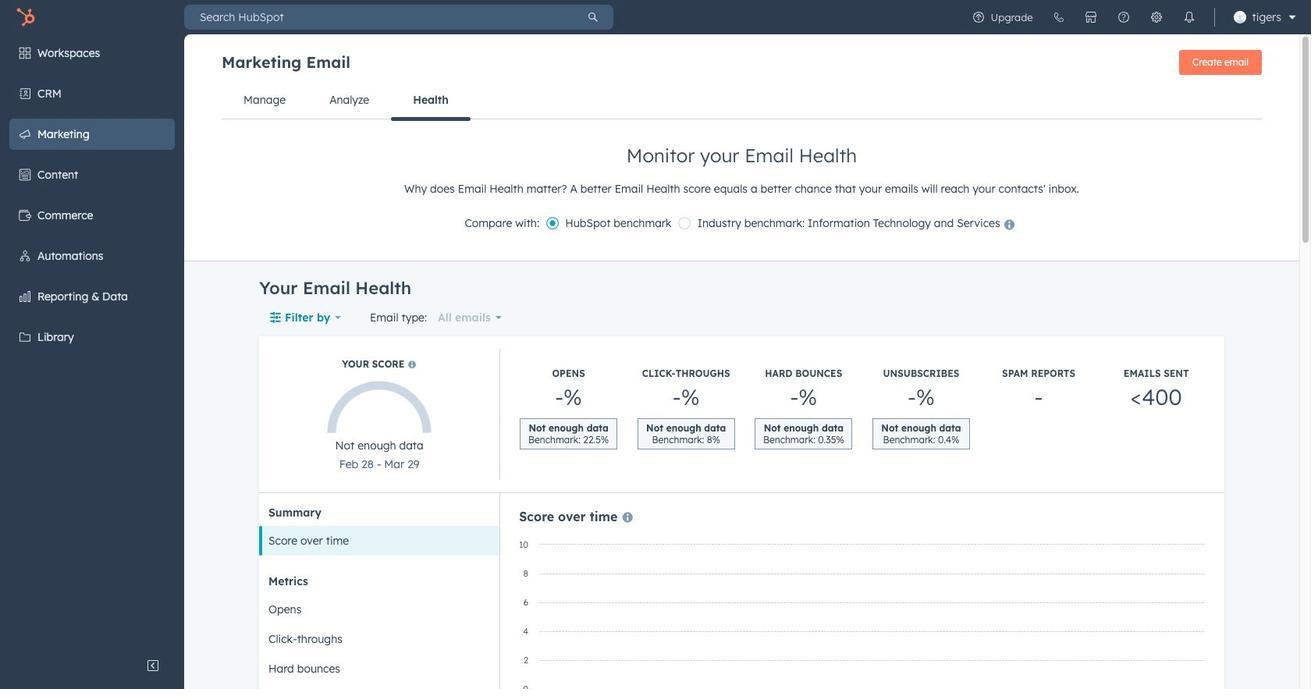 Task type: locate. For each thing, give the bounding box(es) containing it.
menu
[[962, 0, 1302, 34], [0, 34, 184, 650]]

navigation inside page section element
[[222, 81, 1263, 121]]

Search HubSpot search field
[[184, 5, 573, 30]]

banner
[[222, 45, 1263, 81]]

settings image
[[1151, 11, 1163, 23]]

interactive chart image
[[512, 538, 1214, 689]]

howard n/a image
[[1234, 11, 1247, 23]]

notifications image
[[1183, 11, 1196, 23]]

navigation
[[222, 81, 1263, 121]]



Task type: vqa. For each thing, say whether or not it's contained in the screenshot.
Notifications image
yes



Task type: describe. For each thing, give the bounding box(es) containing it.
marketplaces image
[[1085, 11, 1097, 23]]

help image
[[1118, 11, 1130, 23]]

banner inside page section element
[[222, 45, 1263, 81]]

page section element
[[184, 34, 1300, 261]]

0 horizontal spatial menu
[[0, 34, 184, 650]]

1 horizontal spatial menu
[[962, 0, 1302, 34]]



